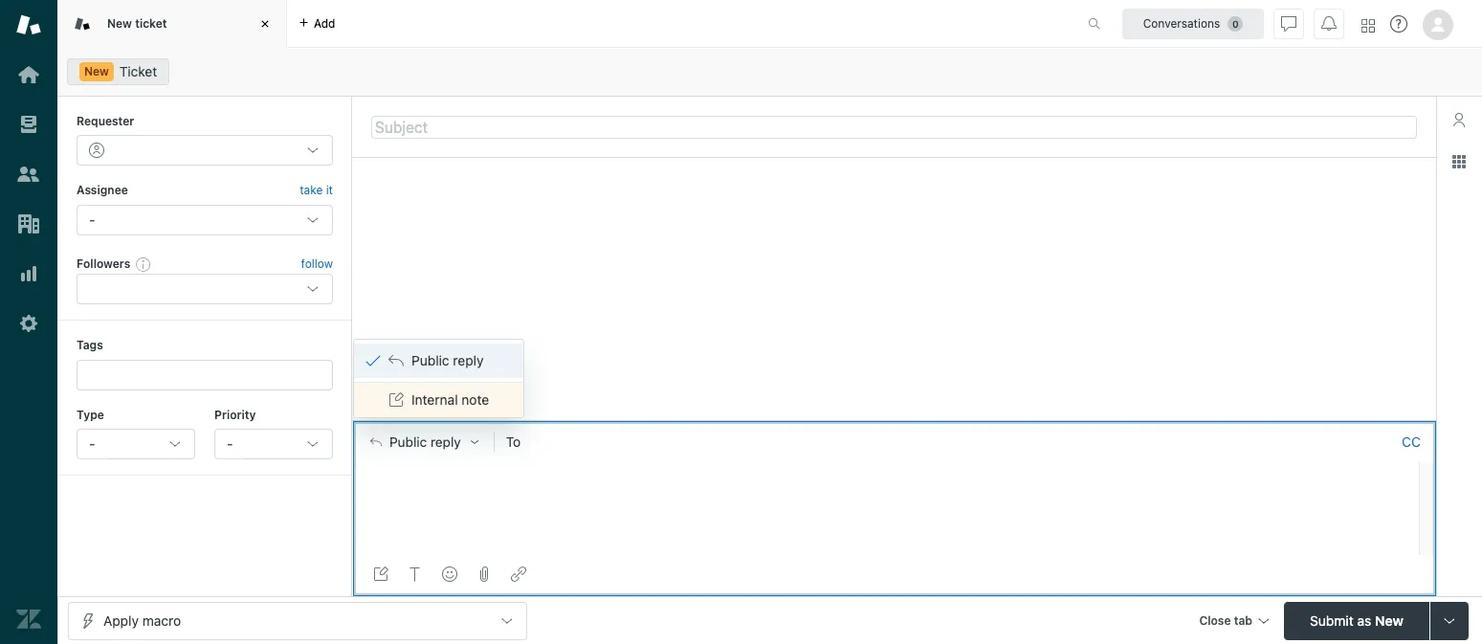 Task type: describe. For each thing, give the bounding box(es) containing it.
- for type
[[89, 435, 95, 452]]

cc
[[1402, 433, 1421, 450]]

zendesk products image
[[1362, 19, 1375, 32]]

assignee element
[[77, 205, 333, 235]]

customer context image
[[1452, 112, 1467, 127]]

new ticket tab
[[57, 0, 287, 48]]

add link (cmd k) image
[[511, 567, 526, 582]]

ticket
[[135, 16, 167, 30]]

reply inside menu item
[[453, 352, 484, 368]]

button displays agent's chat status as invisible. image
[[1281, 16, 1297, 31]]

follow
[[301, 256, 333, 271]]

note
[[462, 391, 489, 407]]

reporting image
[[16, 261, 41, 286]]

follow button
[[301, 255, 333, 273]]

- inside assignee element
[[89, 211, 95, 228]]

views image
[[16, 112, 41, 137]]

internal note
[[411, 391, 489, 407]]

format text image
[[408, 567, 423, 582]]

Subject field
[[371, 115, 1417, 138]]

public inside menu item
[[411, 352, 449, 368]]

followers
[[77, 256, 130, 271]]

reply inside dropdown button
[[431, 434, 461, 450]]

new for new ticket
[[107, 16, 132, 30]]

conversations button
[[1123, 8, 1264, 39]]

take it
[[300, 183, 333, 198]]

public reply menu item
[[354, 343, 524, 378]]

type
[[77, 407, 104, 422]]

Public reply composer text field
[[362, 462, 1413, 502]]

add
[[314, 16, 335, 30]]

public reply button
[[353, 422, 494, 462]]

public reply inside menu item
[[411, 352, 484, 368]]

conversations
[[1143, 16, 1220, 30]]

it
[[326, 183, 333, 198]]

- button for type
[[77, 429, 195, 459]]

insert emojis image
[[442, 567, 457, 582]]

add attachment image
[[477, 567, 492, 582]]

customers image
[[16, 162, 41, 187]]

new for new
[[84, 64, 109, 78]]

macro
[[142, 612, 181, 628]]

cc button
[[1402, 433, 1421, 451]]

take
[[300, 183, 323, 198]]

internal note menu item
[[354, 383, 524, 417]]

secondary element
[[57, 53, 1482, 91]]



Task type: locate. For each thing, give the bounding box(es) containing it.
add button
[[287, 0, 347, 47]]

2 - button from the left
[[214, 429, 333, 459]]

submit
[[1310, 612, 1354, 628]]

organizations image
[[16, 211, 41, 236]]

- button down type
[[77, 429, 195, 459]]

1 - button from the left
[[77, 429, 195, 459]]

requester
[[77, 114, 134, 128]]

reply
[[453, 352, 484, 368], [431, 434, 461, 450]]

close tab
[[1199, 613, 1253, 627]]

0 vertical spatial new
[[107, 16, 132, 30]]

reply down internal note menu item
[[431, 434, 461, 450]]

public up internal
[[411, 352, 449, 368]]

ticket
[[119, 63, 157, 79]]

public inside dropdown button
[[389, 434, 427, 450]]

as
[[1357, 612, 1372, 628]]

1 vertical spatial public
[[389, 434, 427, 450]]

0 horizontal spatial - button
[[77, 429, 195, 459]]

followers element
[[77, 274, 333, 304]]

close tab button
[[1191, 601, 1277, 643]]

- button for priority
[[214, 429, 333, 459]]

close
[[1199, 613, 1231, 627]]

0 vertical spatial reply
[[453, 352, 484, 368]]

main element
[[0, 0, 57, 644]]

admin image
[[16, 311, 41, 336]]

1 vertical spatial new
[[84, 64, 109, 78]]

- button down priority
[[214, 429, 333, 459]]

public reply down internal
[[389, 434, 461, 450]]

- down priority
[[227, 435, 233, 452]]

0 vertical spatial public
[[411, 352, 449, 368]]

get help image
[[1391, 15, 1408, 33]]

- down type
[[89, 435, 95, 452]]

public down internal
[[389, 434, 427, 450]]

priority
[[214, 407, 256, 422]]

public
[[411, 352, 449, 368], [389, 434, 427, 450]]

displays possible ticket submission types image
[[1442, 613, 1457, 628]]

apps image
[[1452, 154, 1467, 169]]

tabs tab list
[[57, 0, 1068, 48]]

assignee
[[77, 183, 128, 198]]

close image
[[256, 14, 275, 33]]

1 horizontal spatial - button
[[214, 429, 333, 459]]

apply macro
[[103, 612, 181, 628]]

-
[[89, 211, 95, 228], [89, 435, 95, 452], [227, 435, 233, 452]]

get started image
[[16, 62, 41, 87]]

take it button
[[300, 181, 333, 201]]

new inside tab
[[107, 16, 132, 30]]

minimize composer image
[[887, 413, 902, 429]]

info on adding followers image
[[136, 256, 151, 272]]

public reply
[[411, 352, 484, 368], [389, 434, 461, 450]]

internal
[[411, 391, 458, 407]]

None field
[[533, 432, 1394, 452]]

requester element
[[77, 135, 333, 166]]

tab
[[1234, 613, 1253, 627]]

tags element
[[77, 359, 333, 390]]

notifications image
[[1322, 16, 1337, 31]]

public reply inside dropdown button
[[389, 434, 461, 450]]

reply up note
[[453, 352, 484, 368]]

new ticket
[[107, 16, 167, 30]]

tags
[[77, 338, 103, 352]]

0 vertical spatial public reply
[[411, 352, 484, 368]]

public reply up the internal note
[[411, 352, 484, 368]]

zendesk support image
[[16, 12, 41, 37]]

- down assignee
[[89, 211, 95, 228]]

submit as new
[[1310, 612, 1404, 628]]

1 vertical spatial reply
[[431, 434, 461, 450]]

zendesk image
[[16, 607, 41, 632]]

1 vertical spatial public reply
[[389, 434, 461, 450]]

new inside secondary element
[[84, 64, 109, 78]]

- button
[[77, 429, 195, 459], [214, 429, 333, 459]]

to
[[506, 433, 521, 450]]

- for priority
[[227, 435, 233, 452]]

draft mode image
[[373, 567, 389, 582]]

new
[[107, 16, 132, 30], [84, 64, 109, 78], [1375, 612, 1404, 628]]

apply
[[103, 612, 139, 628]]

2 vertical spatial new
[[1375, 612, 1404, 628]]



Task type: vqa. For each thing, say whether or not it's contained in the screenshot.
Tags field
no



